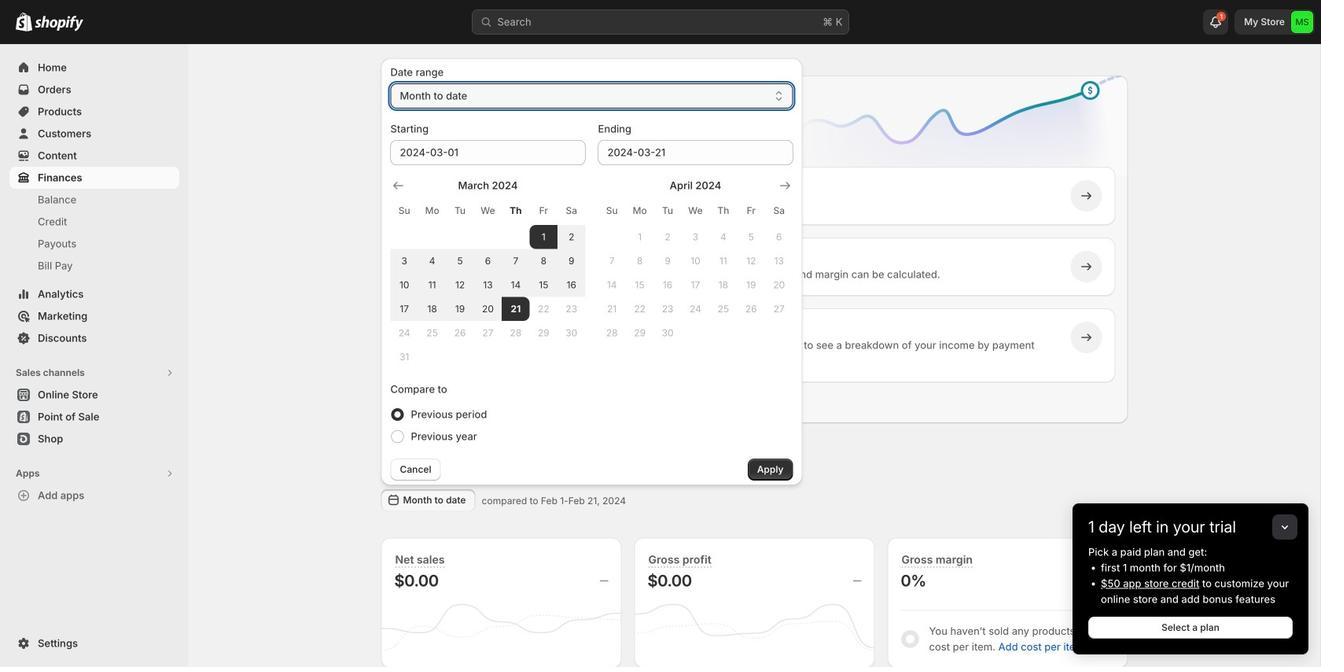 Task type: describe. For each thing, give the bounding box(es) containing it.
thursday element for 1st sunday element from left tuesday "element"
[[502, 197, 530, 225]]

monday element for 2nd sunday element from the left
[[626, 197, 654, 225]]

saturday element for thursday element associated with 1st sunday element from left tuesday "element" 'friday' element
[[558, 197, 586, 225]]

my store image
[[1292, 11, 1314, 33]]

saturday element for 'friday' element associated with thursday element corresponding to tuesday "element" corresponding to 2nd sunday element from the left
[[765, 197, 793, 225]]

friday element for thursday element associated with 1st sunday element from left tuesday "element"
[[530, 197, 558, 225]]

line chart image
[[771, 72, 1132, 201]]

add your first product image
[[415, 259, 431, 275]]

1 sunday element from the left
[[391, 197, 418, 225]]

select a plan image
[[415, 188, 431, 204]]

2 grid from the left
[[598, 178, 793, 345]]

set up shopify payments image
[[415, 330, 431, 345]]

1 grid from the left
[[391, 178, 586, 369]]

wednesday element for tuesday "element" corresponding to 2nd sunday element from the left
[[682, 197, 710, 225]]

2 sunday element from the left
[[598, 197, 626, 225]]



Task type: vqa. For each thing, say whether or not it's contained in the screenshot.
0.00 TEXT BOX
no



Task type: locate. For each thing, give the bounding box(es) containing it.
2 thursday element from the left
[[710, 197, 738, 225]]

1 horizontal spatial monday element
[[626, 197, 654, 225]]

0 horizontal spatial tuesday element
[[446, 197, 474, 225]]

1 friday element from the left
[[530, 197, 558, 225]]

1 monday element from the left
[[418, 197, 446, 225]]

1 horizontal spatial saturday element
[[765, 197, 793, 225]]

1 horizontal spatial friday element
[[738, 197, 765, 225]]

2 monday element from the left
[[626, 197, 654, 225]]

0 horizontal spatial friday element
[[530, 197, 558, 225]]

0 horizontal spatial grid
[[391, 178, 586, 369]]

1 thursday element from the left
[[502, 197, 530, 225]]

2 saturday element from the left
[[765, 197, 793, 225]]

monday element
[[418, 197, 446, 225], [626, 197, 654, 225]]

1 saturday element from the left
[[558, 197, 586, 225]]

thursday element
[[502, 197, 530, 225], [710, 197, 738, 225]]

None text field
[[391, 140, 586, 165]]

1 horizontal spatial thursday element
[[710, 197, 738, 225]]

monday element for 1st sunday element from left
[[418, 197, 446, 225]]

None text field
[[598, 140, 793, 165]]

thursday element for tuesday "element" corresponding to 2nd sunday element from the left
[[710, 197, 738, 225]]

2 wednesday element from the left
[[682, 197, 710, 225]]

friday element
[[530, 197, 558, 225], [738, 197, 765, 225]]

grid
[[391, 178, 586, 369], [598, 178, 793, 345]]

1 horizontal spatial sunday element
[[598, 197, 626, 225]]

2 tuesday element from the left
[[654, 197, 682, 225]]

0 horizontal spatial wednesday element
[[474, 197, 502, 225]]

tuesday element for 2nd sunday element from the left
[[654, 197, 682, 225]]

friday element for thursday element corresponding to tuesday "element" corresponding to 2nd sunday element from the left
[[738, 197, 765, 225]]

sunday element
[[391, 197, 418, 225], [598, 197, 626, 225]]

1 wednesday element from the left
[[474, 197, 502, 225]]

saturday element
[[558, 197, 586, 225], [765, 197, 793, 225]]

1 horizontal spatial grid
[[598, 178, 793, 345]]

1 horizontal spatial tuesday element
[[654, 197, 682, 225]]

0 horizontal spatial thursday element
[[502, 197, 530, 225]]

wednesday element for 1st sunday element from left tuesday "element"
[[474, 197, 502, 225]]

2 friday element from the left
[[738, 197, 765, 225]]

tuesday element for 1st sunday element from left
[[446, 197, 474, 225]]

shopify image
[[35, 16, 83, 31]]

0 horizontal spatial sunday element
[[391, 197, 418, 225]]

0 horizontal spatial monday element
[[418, 197, 446, 225]]

1 horizontal spatial wednesday element
[[682, 197, 710, 225]]

tuesday element
[[446, 197, 474, 225], [654, 197, 682, 225]]

0 horizontal spatial saturday element
[[558, 197, 586, 225]]

wednesday element
[[474, 197, 502, 225], [682, 197, 710, 225]]

1 tuesday element from the left
[[446, 197, 474, 225]]

shopify image
[[16, 12, 32, 31]]



